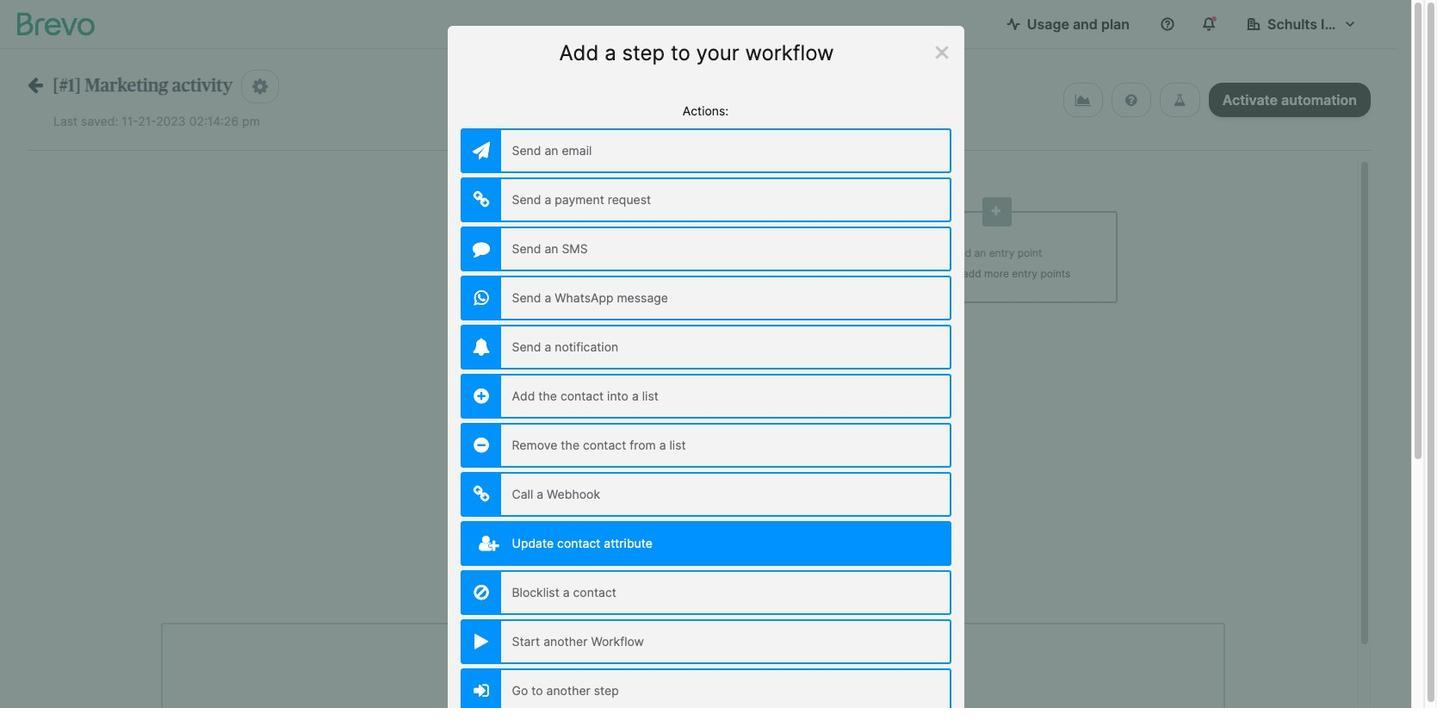 Task type: describe. For each thing, give the bounding box(es) containing it.
an for entry
[[975, 246, 987, 259]]

usage and plan
[[1027, 16, 1130, 33]]

send for send a notification
[[512, 340, 541, 354]]

contact for add
[[561, 389, 604, 403]]

more
[[985, 267, 1010, 280]]

and
[[1073, 16, 1098, 33]]

send for send an email
[[512, 143, 541, 158]]

an for email
[[545, 143, 559, 158]]

a for contact
[[563, 585, 570, 600]]

send a whatsapp message
[[512, 291, 668, 305]]

usage
[[1027, 16, 1070, 33]]

is
[[573, 267, 581, 280]]

16:10
[[712, 267, 737, 280]]

go to another step link
[[460, 669, 951, 708]]

message
[[589, 492, 634, 505]]

saved:
[[81, 114, 118, 128]]

filter
[[545, 267, 570, 280]]

[#1] marketing activity
[[53, 77, 233, 95]]

cog image
[[252, 78, 268, 96]]

the for remove
[[561, 438, 580, 452]]

content
[[636, 492, 676, 505]]

11-
[[122, 114, 138, 128]]

send an email link
[[460, 129, 951, 173]]

activity
[[172, 77, 233, 95]]

02:14:26
[[189, 114, 239, 128]]

workflow
[[591, 634, 644, 649]]

a for webhook
[[537, 487, 544, 502]]

daily
[[740, 267, 763, 280]]

attribute
[[604, 536, 653, 551]]

0 horizontal spatial to
[[532, 683, 543, 698]]

remove the contact from a list
[[512, 438, 686, 452]]

send a notification
[[512, 340, 619, 354]]

send for send a payment request
[[512, 192, 541, 207]]

a for notification
[[545, 340, 552, 354]]

sms
[[562, 241, 588, 256]]

a for payment
[[545, 192, 552, 207]]

points
[[1041, 267, 1071, 280]]

usage and plan button
[[993, 7, 1144, 41]]

start
[[512, 634, 540, 649]]

call a webhook link
[[460, 472, 951, 517]]

a for step
[[605, 40, 617, 65]]

question circle image
[[1126, 93, 1138, 107]]

only
[[818, 267, 841, 280]]

a for whatsapp
[[545, 291, 552, 305]]

1 vertical spatial workflow
[[715, 658, 759, 671]]

remove the contact from a list link
[[460, 423, 951, 468]]

activate automation button
[[1209, 83, 1371, 117]]

restart
[[657, 658, 693, 671]]

to inside add an entry point click to add more entry points
[[950, 267, 960, 280]]

update
[[512, 536, 554, 551]]

#1 inside "filter is unengaged_contacts 16:10 daily weekdays only startpoint #1"
[[838, 288, 849, 301]]

blocklist a contact link
[[460, 570, 951, 615]]

inc
[[1321, 16, 1342, 33]]

automation
[[1282, 91, 1358, 109]]

start another workflow link
[[460, 620, 951, 664]]

weekdays
[[766, 267, 816, 280]]

your
[[697, 40, 740, 65]]

add
[[963, 267, 982, 280]]

0 vertical spatial another
[[544, 634, 588, 649]]

area chart image
[[1076, 93, 1091, 107]]

webhook
[[547, 487, 600, 502]]

send an email
[[512, 143, 592, 158]]

start another workflow
[[512, 634, 644, 649]]

2 horizontal spatial the
[[696, 658, 712, 671]]

update contact attribute link
[[460, 521, 951, 566]]

contact right update
[[557, 536, 601, 551]]

name
[[675, 471, 704, 484]]

send a payment request
[[512, 192, 651, 207]]

go
[[512, 683, 528, 698]]

flask image
[[1174, 93, 1187, 107]]

plan
[[1102, 16, 1130, 33]]

last
[[53, 114, 78, 128]]

marketing
[[85, 77, 168, 95]]

whatsapp
[[555, 291, 614, 305]]

list for add the contact into a list
[[642, 389, 659, 403]]

point
[[1018, 246, 1043, 259]]

email
[[562, 143, 592, 158]]

startpoint
[[787, 288, 835, 301]]

schults inc
[[1268, 16, 1342, 33]]

× button
[[933, 34, 951, 67]]

add a step to your workflow
[[559, 40, 834, 65]]

activate
[[1223, 91, 1278, 109]]

[#1]
[[53, 77, 81, 95]]

0 vertical spatial -
[[706, 471, 711, 484]]

hielo
[[714, 471, 739, 484]]

an for sms
[[545, 241, 559, 256]]



Task type: locate. For each thing, give the bounding box(es) containing it.
contact left the from
[[583, 438, 626, 452]]

0 vertical spatial add
[[559, 40, 599, 65]]

an up add
[[975, 246, 987, 259]]

send a whatsapp message link
[[460, 276, 951, 321]]

message
[[617, 291, 668, 305]]

call
[[512, 487, 533, 502]]

- down name
[[679, 492, 683, 505]]

pm
[[242, 114, 260, 128]]

a
[[605, 40, 617, 65], [545, 192, 552, 207], [545, 291, 552, 305], [545, 340, 552, 354], [632, 389, 639, 403], [660, 438, 666, 452], [537, 487, 544, 502], [563, 585, 570, 600]]

into
[[607, 389, 629, 403]]

#1
[[838, 288, 849, 301], [794, 513, 805, 525]]

0 horizontal spatial #1
[[794, 513, 805, 525]]

send for send an sms
[[512, 241, 541, 256]]

add an entry point click to add more entry points
[[924, 246, 1071, 280]]

send sms from name - hielo message content - #1
[[589, 451, 805, 525]]

1 vertical spatial #1
[[794, 513, 805, 525]]

step
[[622, 40, 665, 65], [594, 683, 619, 698]]

activate automation
[[1223, 91, 1358, 109]]

step left "your"
[[622, 40, 665, 65]]

from
[[630, 438, 656, 452]]

to left "your"
[[671, 40, 691, 65]]

exit & restart the workflow
[[627, 658, 759, 671]]

send a payment request link
[[460, 178, 951, 222]]

1 vertical spatial the
[[561, 438, 580, 452]]

2 vertical spatial add
[[512, 389, 535, 403]]

1 horizontal spatial list
[[670, 438, 686, 452]]

0 vertical spatial #1
[[838, 288, 849, 301]]

exit
[[627, 658, 645, 671]]

send
[[512, 143, 541, 158], [512, 192, 541, 207], [512, 241, 541, 256], [512, 291, 541, 305], [512, 340, 541, 354], [669, 451, 694, 463]]

add the contact into a list link
[[460, 374, 951, 419]]

[#1] marketing activity link
[[28, 76, 233, 95]]

add
[[559, 40, 599, 65], [952, 246, 972, 259], [512, 389, 535, 403]]

send a notification link
[[460, 325, 951, 370]]

send left the "notification"
[[512, 340, 541, 354]]

another right start
[[544, 634, 588, 649]]

unengaged_contacts
[[584, 267, 709, 280]]

0 vertical spatial step
[[622, 40, 665, 65]]

2 horizontal spatial add
[[952, 246, 972, 259]]

1 vertical spatial another
[[547, 683, 591, 698]]

0 vertical spatial list
[[642, 389, 659, 403]]

another right the go
[[547, 683, 591, 698]]

send for send a whatsapp message
[[512, 291, 541, 305]]

an left email
[[545, 143, 559, 158]]

click
[[924, 267, 947, 280]]

from
[[647, 471, 672, 484]]

add the contact into a list
[[512, 389, 659, 403]]

request
[[608, 192, 651, 207]]

entry up more in the right of the page
[[989, 246, 1015, 259]]

sms
[[696, 451, 717, 463]]

0 vertical spatial entry
[[989, 246, 1015, 259]]

arrow left image
[[28, 76, 43, 94]]

0 vertical spatial workflow
[[745, 40, 834, 65]]

workflow right "your"
[[745, 40, 834, 65]]

the for add
[[539, 389, 557, 403]]

to
[[671, 40, 691, 65], [950, 267, 960, 280], [532, 683, 543, 698]]

2 vertical spatial the
[[696, 658, 712, 671]]

&
[[648, 658, 654, 671]]

2 horizontal spatial to
[[950, 267, 960, 280]]

1 vertical spatial step
[[594, 683, 619, 698]]

contact down update contact attribute
[[573, 585, 617, 600]]

an inside add an entry point click to add more entry points
[[975, 246, 987, 259]]

blocklist a contact
[[512, 585, 617, 600]]

schults
[[1268, 16, 1318, 33]]

1 vertical spatial add
[[952, 246, 972, 259]]

list left sms
[[670, 438, 686, 452]]

1 vertical spatial list
[[670, 438, 686, 452]]

send left payment
[[512, 192, 541, 207]]

add inside add an entry point click to add more entry points
[[952, 246, 972, 259]]

add for a
[[559, 40, 599, 65]]

workflow right restart
[[715, 658, 759, 671]]

- left hielo
[[706, 471, 711, 484]]

payment
[[555, 192, 605, 207]]

send left email
[[512, 143, 541, 158]]

go to another step
[[512, 683, 619, 698]]

list right into
[[642, 389, 659, 403]]

0 vertical spatial to
[[671, 40, 691, 65]]

21-
[[138, 114, 156, 128]]

1 horizontal spatial to
[[671, 40, 691, 65]]

add for the
[[512, 389, 535, 403]]

entry
[[989, 246, 1015, 259], [1012, 267, 1038, 280]]

send up name
[[669, 451, 694, 463]]

contact left into
[[561, 389, 604, 403]]

an left sms
[[545, 241, 559, 256]]

call a webhook
[[512, 487, 600, 502]]

0 vertical spatial the
[[539, 389, 557, 403]]

0 horizontal spatial -
[[679, 492, 683, 505]]

0 horizontal spatial the
[[539, 389, 557, 403]]

to right the go
[[532, 683, 543, 698]]

1 horizontal spatial add
[[559, 40, 599, 65]]

send inside send sms from name - hielo message content - #1
[[669, 451, 694, 463]]

0 horizontal spatial add
[[512, 389, 535, 403]]

contact for remove
[[583, 438, 626, 452]]

send an sms link
[[460, 227, 951, 272]]

list for remove the contact from a list
[[670, 438, 686, 452]]

another
[[544, 634, 588, 649], [547, 683, 591, 698]]

1 vertical spatial entry
[[1012, 267, 1038, 280]]

entry down point
[[1012, 267, 1038, 280]]

send down send an sms
[[512, 291, 541, 305]]

the
[[539, 389, 557, 403], [561, 438, 580, 452], [696, 658, 712, 671]]

the right 'remove'
[[561, 438, 580, 452]]

1 horizontal spatial step
[[622, 40, 665, 65]]

#1 inside send sms from name - hielo message content - #1
[[794, 513, 805, 525]]

2023
[[156, 114, 186, 128]]

send an sms
[[512, 241, 588, 256]]

1 horizontal spatial -
[[706, 471, 711, 484]]

1 horizontal spatial #1
[[838, 288, 849, 301]]

blocklist
[[512, 585, 560, 600]]

last saved: 11-21-2023 02:14:26 pm
[[53, 114, 260, 128]]

filter is unengaged_contacts 16:10 daily weekdays only startpoint #1
[[545, 267, 849, 301]]

the right restart
[[696, 658, 712, 671]]

an
[[545, 143, 559, 158], [545, 241, 559, 256], [975, 246, 987, 259]]

remove
[[512, 438, 558, 452]]

1 vertical spatial -
[[679, 492, 683, 505]]

add for an
[[952, 246, 972, 259]]

contact for blocklist
[[573, 585, 617, 600]]

1 vertical spatial to
[[950, 267, 960, 280]]

to left add
[[950, 267, 960, 280]]

-
[[706, 471, 711, 484], [679, 492, 683, 505]]

workflow
[[745, 40, 834, 65], [715, 658, 759, 671]]

schults inc button
[[1234, 7, 1371, 41]]

update contact attribute
[[512, 536, 653, 551]]

step down workflow
[[594, 683, 619, 698]]

2 vertical spatial to
[[532, 683, 543, 698]]

×
[[933, 34, 951, 67]]

0 horizontal spatial step
[[594, 683, 619, 698]]

1 horizontal spatial the
[[561, 438, 580, 452]]

the up 'remove'
[[539, 389, 557, 403]]

0 horizontal spatial list
[[642, 389, 659, 403]]

notification
[[555, 340, 619, 354]]

send left sms
[[512, 241, 541, 256]]

actions:
[[683, 104, 729, 118]]



Task type: vqa. For each thing, say whether or not it's contained in the screenshot.
the [#1]                             marketing activity on the left top
no



